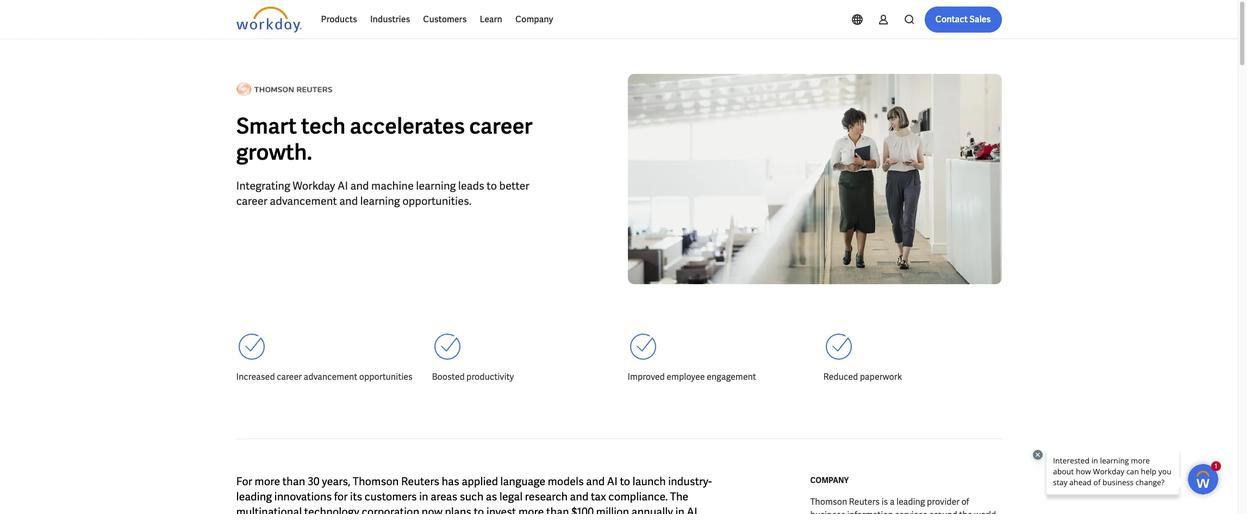 Task type: locate. For each thing, give the bounding box(es) containing it.
reuters inside for more than 30 years, thomson reuters has applied language models and ai to launch industry- leading innovations for its customers in areas such as legal research and tax compliance. the multinational technology corporation now plans to invest more than $100 million annually in
[[401, 475, 440, 489]]

ai
[[338, 179, 348, 193], [607, 475, 618, 489]]

annually
[[632, 505, 674, 515]]

career
[[469, 112, 533, 140], [236, 194, 268, 208], [277, 372, 302, 383]]

0 vertical spatial than
[[283, 475, 305, 489]]

1 horizontal spatial career
[[277, 372, 302, 383]]

reuters up information
[[850, 497, 880, 508]]

services
[[896, 510, 928, 515]]

to up compliance.
[[620, 475, 631, 489]]

reuters
[[401, 475, 440, 489], [850, 497, 880, 508]]

1 vertical spatial in
[[676, 505, 685, 515]]

opportunities
[[359, 372, 413, 383]]

customers
[[365, 490, 417, 504]]

ai right workday
[[338, 179, 348, 193]]

learn
[[480, 14, 503, 25]]

technology
[[304, 505, 360, 515]]

more
[[255, 475, 280, 489], [519, 505, 544, 515]]

ai inside integrating workday ai and machine learning leads to better career advancement and learning opportunities.
[[338, 179, 348, 193]]

0 vertical spatial to
[[487, 179, 497, 193]]

1 vertical spatial advancement
[[304, 372, 358, 383]]

1 horizontal spatial in
[[676, 505, 685, 515]]

increased career advancement opportunities
[[236, 372, 413, 383]]

1 horizontal spatial reuters
[[850, 497, 880, 508]]

advancement inside integrating workday ai and machine learning leads to better career advancement and learning opportunities.
[[270, 194, 337, 208]]

learning up opportunities.
[[416, 179, 456, 193]]

in down the
[[676, 505, 685, 515]]

reduced paperwork
[[824, 372, 903, 383]]

to
[[487, 179, 497, 193], [620, 475, 631, 489], [474, 505, 484, 515]]

the
[[671, 490, 689, 504]]

0 horizontal spatial leading
[[236, 490, 272, 504]]

leading
[[236, 490, 272, 504], [897, 497, 926, 508]]

0 horizontal spatial career
[[236, 194, 268, 208]]

1 vertical spatial reuters
[[850, 497, 880, 508]]

in up 'now'
[[419, 490, 429, 504]]

ai inside for more than 30 years, thomson reuters has applied language models and ai to launch industry- leading innovations for its customers in areas such as legal research and tax compliance. the multinational technology corporation now plans to invest more than $100 million annually in
[[607, 475, 618, 489]]

1 vertical spatial ai
[[607, 475, 618, 489]]

2 horizontal spatial career
[[469, 112, 533, 140]]

1 horizontal spatial to
[[487, 179, 497, 193]]

1 vertical spatial thomson
[[811, 497, 848, 508]]

sales
[[970, 14, 992, 25]]

machine
[[372, 179, 414, 193]]

customers button
[[417, 7, 474, 33]]

0 horizontal spatial more
[[255, 475, 280, 489]]

1 vertical spatial more
[[519, 505, 544, 515]]

0 horizontal spatial ai
[[338, 179, 348, 193]]

2 vertical spatial career
[[277, 372, 302, 383]]

0 horizontal spatial in
[[419, 490, 429, 504]]

thomson inside for more than 30 years, thomson reuters has applied language models and ai to launch industry- leading innovations for its customers in areas such as legal research and tax compliance. the multinational technology corporation now plans to invest more than $100 million annually in
[[353, 475, 399, 489]]

0 horizontal spatial thomson
[[353, 475, 399, 489]]

contact
[[936, 14, 968, 25]]

2 horizontal spatial to
[[620, 475, 631, 489]]

0 vertical spatial more
[[255, 475, 280, 489]]

0 vertical spatial advancement
[[270, 194, 337, 208]]

advancement
[[270, 194, 337, 208], [304, 372, 358, 383]]

0 vertical spatial career
[[469, 112, 533, 140]]

thomson
[[353, 475, 399, 489], [811, 497, 848, 508]]

than
[[283, 475, 305, 489], [547, 505, 569, 515]]

has
[[442, 475, 460, 489]]

thomson inside thomson reuters is a leading provider of business information services around the world
[[811, 497, 848, 508]]

years,
[[322, 475, 351, 489]]

company button
[[509, 7, 560, 33]]

business
[[811, 510, 846, 515]]

0 horizontal spatial to
[[474, 505, 484, 515]]

company
[[811, 476, 849, 486]]

$100
[[572, 505, 594, 515]]

reduced
[[824, 372, 859, 383]]

1 horizontal spatial ai
[[607, 475, 618, 489]]

a
[[890, 497, 895, 508]]

than up innovations
[[283, 475, 305, 489]]

productivity
[[467, 372, 514, 383]]

tech
[[301, 112, 346, 140]]

1 horizontal spatial thomson
[[811, 497, 848, 508]]

1 vertical spatial career
[[236, 194, 268, 208]]

0 vertical spatial reuters
[[401, 475, 440, 489]]

its
[[350, 490, 363, 504]]

0 horizontal spatial reuters
[[401, 475, 440, 489]]

innovations
[[275, 490, 332, 504]]

leading up services
[[897, 497, 926, 508]]

engagement
[[707, 372, 757, 383]]

1 vertical spatial than
[[547, 505, 569, 515]]

thomson up customers
[[353, 475, 399, 489]]

0 vertical spatial thomson
[[353, 475, 399, 489]]

and
[[351, 179, 369, 193], [340, 194, 358, 208], [587, 475, 605, 489], [570, 490, 589, 504]]

learning down machine
[[360, 194, 400, 208]]

30
[[308, 475, 320, 489]]

reuters up areas
[[401, 475, 440, 489]]

in
[[419, 490, 429, 504], [676, 505, 685, 515]]

learning
[[416, 179, 456, 193], [360, 194, 400, 208]]

ai up million
[[607, 475, 618, 489]]

to right leads
[[487, 179, 497, 193]]

1 horizontal spatial learning
[[416, 179, 456, 193]]

customers
[[423, 14, 467, 25]]

research
[[525, 490, 568, 504]]

to down such
[[474, 505, 484, 515]]

million
[[597, 505, 630, 515]]

0 horizontal spatial learning
[[360, 194, 400, 208]]

0 vertical spatial ai
[[338, 179, 348, 193]]

contact sales
[[936, 14, 992, 25]]

leading down "for"
[[236, 490, 272, 504]]

opportunities.
[[403, 194, 472, 208]]

1 horizontal spatial leading
[[897, 497, 926, 508]]

than down 'research'
[[547, 505, 569, 515]]

more right "for"
[[255, 475, 280, 489]]

more down 'research'
[[519, 505, 544, 515]]

thomson up business
[[811, 497, 848, 508]]

increased
[[236, 372, 275, 383]]

1 horizontal spatial more
[[519, 505, 544, 515]]

invest
[[487, 505, 517, 515]]

compliance.
[[609, 490, 668, 504]]



Task type: describe. For each thing, give the bounding box(es) containing it.
launch
[[633, 475, 666, 489]]

improved
[[628, 372, 665, 383]]

products button
[[315, 7, 364, 33]]

integrating
[[236, 179, 291, 193]]

go to the homepage image
[[236, 7, 302, 33]]

multinational
[[236, 505, 302, 515]]

1 vertical spatial to
[[620, 475, 631, 489]]

as
[[486, 490, 497, 504]]

language
[[501, 475, 546, 489]]

2 vertical spatial to
[[474, 505, 484, 515]]

reuters inside thomson reuters is a leading provider of business information services around the world
[[850, 497, 880, 508]]

learn button
[[474, 7, 509, 33]]

smart tech accelerates career growth.
[[236, 112, 533, 166]]

leads
[[459, 179, 485, 193]]

industries
[[370, 14, 410, 25]]

employee
[[667, 372, 705, 383]]

such
[[460, 490, 484, 504]]

plans
[[445, 505, 472, 515]]

1 vertical spatial learning
[[360, 194, 400, 208]]

thomson reuters is a leading provider of business information services around the world
[[811, 497, 1001, 515]]

industries button
[[364, 7, 417, 33]]

applied
[[462, 475, 498, 489]]

boosted
[[432, 372, 465, 383]]

career inside integrating workday ai and machine learning leads to better career advancement and learning opportunities.
[[236, 194, 268, 208]]

provider
[[928, 497, 960, 508]]

improved employee engagement
[[628, 372, 757, 383]]

of
[[962, 497, 970, 508]]

areas
[[431, 490, 458, 504]]

to inside integrating workday ai and machine learning leads to better career advancement and learning opportunities.
[[487, 179, 497, 193]]

accelerates
[[350, 112, 465, 140]]

corporation
[[362, 505, 420, 515]]

contact sales link
[[925, 7, 1002, 33]]

for
[[334, 490, 348, 504]]

products
[[321, 14, 357, 25]]

leading inside thomson reuters is a leading provider of business information services around the world
[[897, 497, 926, 508]]

around
[[930, 510, 958, 515]]

0 horizontal spatial than
[[283, 475, 305, 489]]

industry-
[[669, 475, 712, 489]]

1 horizontal spatial than
[[547, 505, 569, 515]]

career inside smart tech accelerates career growth.
[[469, 112, 533, 140]]

models
[[548, 475, 584, 489]]

0 vertical spatial learning
[[416, 179, 456, 193]]

is
[[882, 497, 889, 508]]

workday
[[293, 179, 335, 193]]

boosted productivity
[[432, 372, 514, 383]]

for
[[236, 475, 252, 489]]

paperwork
[[861, 372, 903, 383]]

integrating workday ai and machine learning leads to better career advancement and learning opportunities.
[[236, 179, 530, 208]]

growth.
[[236, 138, 312, 166]]

better
[[500, 179, 530, 193]]

thomson reuters holdings inc. image
[[236, 74, 332, 104]]

company
[[516, 14, 554, 25]]

for more than 30 years, thomson reuters has applied language models and ai to launch industry- leading innovations for its customers in areas such as legal research and tax compliance. the multinational technology corporation now plans to invest more than $100 million annually in 
[[236, 475, 712, 515]]

the
[[960, 510, 973, 515]]

0 vertical spatial in
[[419, 490, 429, 504]]

information
[[848, 510, 894, 515]]

tax
[[591, 490, 607, 504]]

now
[[422, 505, 443, 515]]

legal
[[500, 490, 523, 504]]

smart
[[236, 112, 297, 140]]

leading inside for more than 30 years, thomson reuters has applied language models and ai to launch industry- leading innovations for its customers in areas such as legal research and tax compliance. the multinational technology corporation now plans to invest more than $100 million annually in
[[236, 490, 272, 504]]



Task type: vqa. For each thing, say whether or not it's contained in the screenshot.
demand
no



